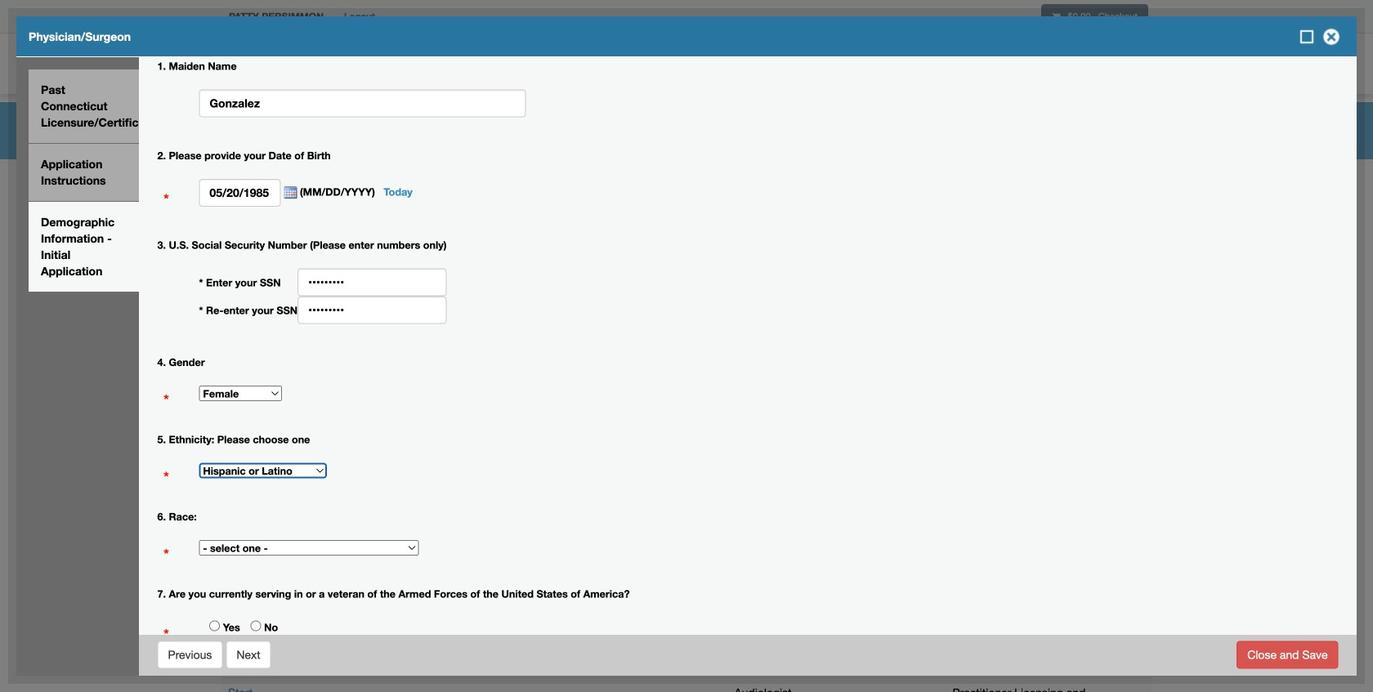 Task type: locate. For each thing, give the bounding box(es) containing it.
None text field
[[199, 90, 526, 117]]

None password field
[[298, 269, 447, 296], [298, 296, 447, 324], [298, 269, 447, 296], [298, 296, 447, 324]]

None image field
[[281, 186, 297, 200]]

None text field
[[199, 179, 281, 207]]

None radio
[[209, 621, 220, 632], [251, 621, 261, 632], [209, 621, 220, 632], [251, 621, 261, 632]]

None button
[[157, 642, 223, 669], [226, 642, 271, 669], [1237, 642, 1339, 669], [157, 642, 223, 669], [226, 642, 271, 669], [1237, 642, 1339, 669]]

<b><center>state of connecticut<br>
 online elicense website</center></b> image
[[221, 37, 416, 64]]

close window image
[[1319, 24, 1345, 50]]



Task type: vqa. For each thing, say whether or not it's contained in the screenshot.
button
yes



Task type: describe. For each thing, give the bounding box(es) containing it.
maximize/minimize image
[[1300, 29, 1316, 45]]



